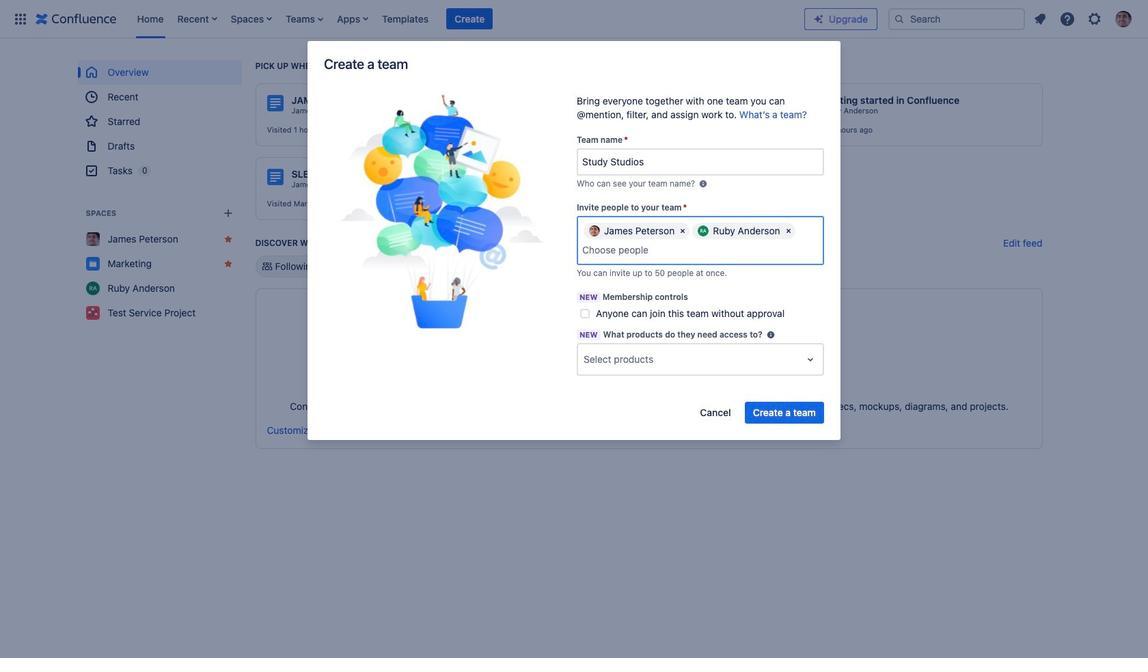 Task type: locate. For each thing, give the bounding box(es) containing it.
0 horizontal spatial list item
[[173, 0, 221, 38]]

Choose people text field
[[583, 243, 667, 257]]

list
[[130, 0, 805, 38], [1028, 6, 1140, 31]]

list item
[[173, 0, 221, 38], [282, 0, 328, 38], [447, 8, 493, 30]]

open image
[[803, 351, 819, 368]]

create a space image
[[220, 205, 236, 222]]

select from this list of atlassian products used by your organization. the addition of any new licenses may affect billing.{br}if you're not an admin, your product requests will be sent to one for approval.{br}access to these products will not be automatically granted for future members added to this team. image
[[766, 330, 776, 340]]

clear image
[[678, 226, 689, 237], [783, 226, 794, 237]]

:wave: image
[[799, 96, 816, 112]]

0 horizontal spatial clear image
[[678, 226, 689, 237]]

:wave: image
[[799, 96, 816, 112]]

confluence image
[[36, 11, 117, 27], [36, 11, 117, 27]]

1 horizontal spatial clear image
[[783, 226, 794, 237]]

0 horizontal spatial list
[[130, 0, 805, 38]]

2 horizontal spatial list item
[[447, 8, 493, 30]]

1 horizontal spatial list
[[1028, 6, 1140, 31]]

None search field
[[889, 8, 1026, 30]]

1 vertical spatial unstar this space image
[[223, 258, 233, 269]]

2 clear image from the left
[[783, 226, 794, 237]]

unstar this space image
[[223, 234, 233, 245], [223, 258, 233, 269]]

global element
[[8, 0, 805, 38]]

banner
[[0, 0, 1149, 38]]

group
[[78, 60, 242, 183]]

0 vertical spatial unstar this space image
[[223, 234, 233, 245]]

1 horizontal spatial list item
[[282, 0, 328, 38]]

e.g. HR Team, Redesign Project, Team Mango field
[[578, 150, 823, 174]]



Task type: describe. For each thing, give the bounding box(es) containing it.
your team name is visible to anyone in your organisation. it may be visible on work shared outside your organisation. image
[[698, 178, 709, 189]]

2 unstar this space image from the top
[[223, 258, 233, 269]]

1 clear image from the left
[[678, 226, 689, 237]]

create a team element
[[325, 94, 560, 332]]

premium image
[[814, 13, 825, 24]]

search image
[[894, 13, 905, 24]]

create a team image
[[340, 94, 545, 329]]

Search field
[[889, 8, 1026, 30]]

1 unstar this space image from the top
[[223, 234, 233, 245]]

list item inside global element
[[447, 8, 493, 30]]

settings icon image
[[1087, 11, 1103, 27]]



Task type: vqa. For each thing, say whether or not it's contained in the screenshot.
first Unstar this space icon from the top of the page
no



